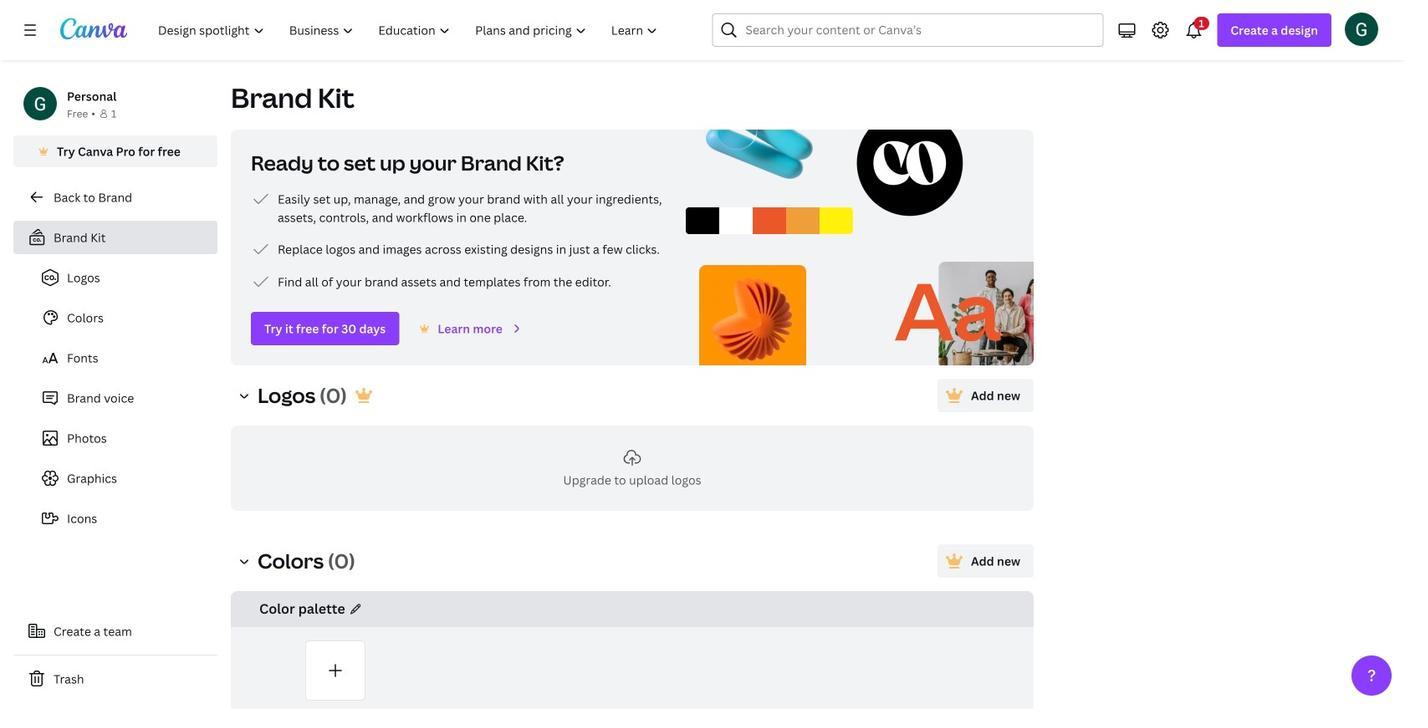 Task type: vqa. For each thing, say whether or not it's contained in the screenshot.
Top level navigation element
yes



Task type: describe. For each thing, give the bounding box(es) containing it.
top level navigation element
[[147, 13, 672, 47]]



Task type: locate. For each thing, give the bounding box(es) containing it.
None search field
[[712, 13, 1104, 47]]

list
[[251, 189, 666, 292], [13, 254, 217, 535]]

1 horizontal spatial list
[[251, 189, 666, 292]]

add a new color image
[[305, 641, 366, 701]]

greg robinson image
[[1345, 12, 1379, 46]]

Search search field
[[746, 14, 1070, 46]]

0 horizontal spatial list
[[13, 254, 217, 535]]



